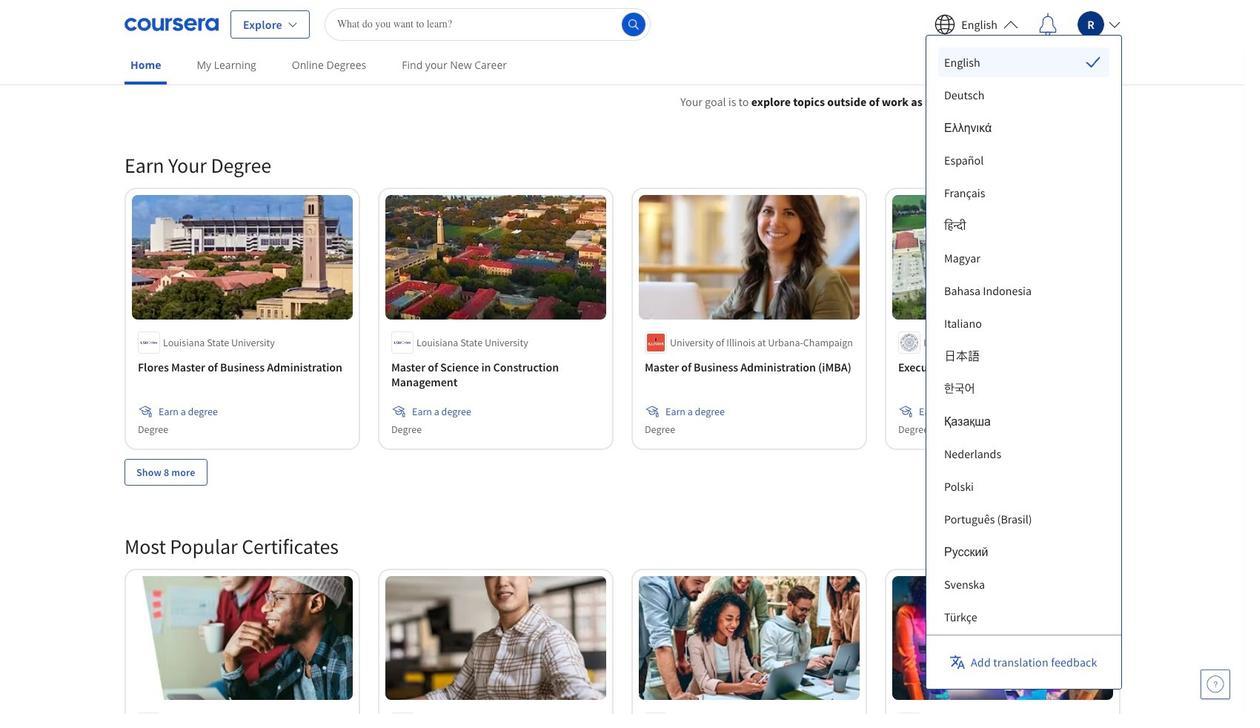 Task type: describe. For each thing, give the bounding box(es) containing it.
most popular certificates collection element
[[116, 509, 1130, 714]]

help center image
[[1207, 676, 1225, 693]]

earn your degree collection element
[[116, 128, 1130, 509]]



Task type: locate. For each thing, give the bounding box(es) containing it.
None search field
[[325, 8, 651, 40]]

main content
[[0, 75, 1246, 714]]

radio item
[[939, 47, 1110, 77]]

coursera image
[[125, 12, 219, 36]]

menu
[[939, 47, 1110, 714]]



Task type: vqa. For each thing, say whether or not it's contained in the screenshot.
Career
no



